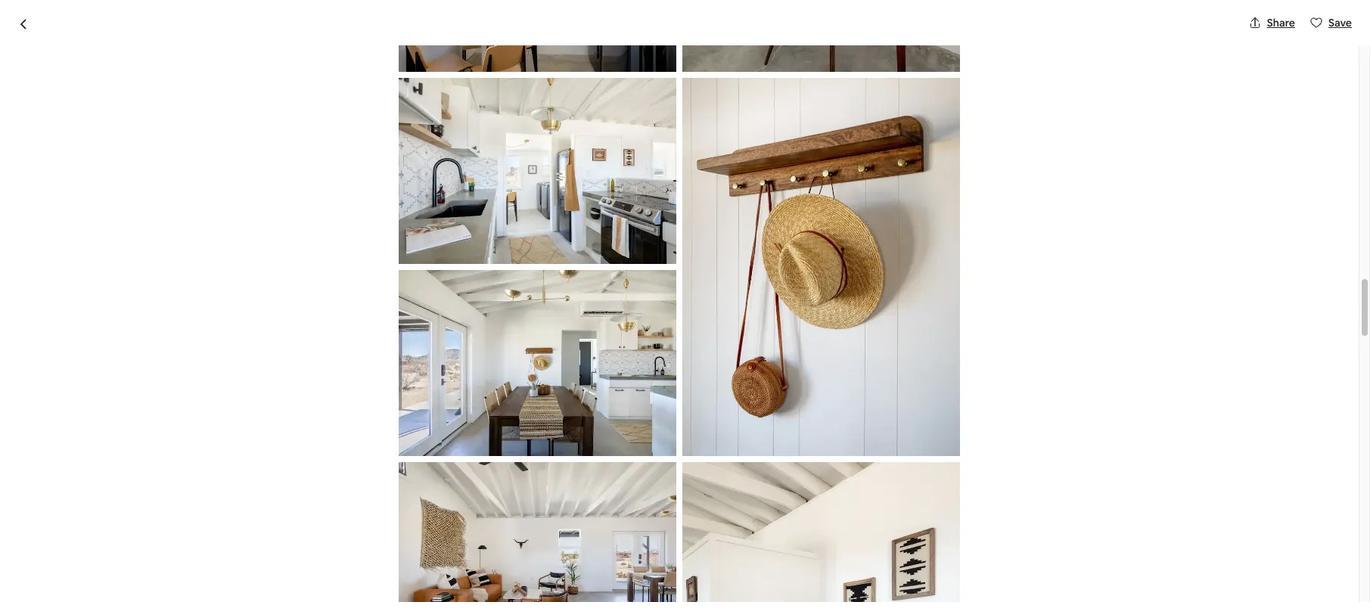 Task type: locate. For each thing, give the bounding box(es) containing it.
0 vertical spatial ·
[[436, 110, 439, 126]]

+
[[643, 77, 654, 103]]

$1,395
[[840, 500, 890, 521]]

in unit washer and dryer available but please bring your own quality laundry detergent. image
[[399, 0, 677, 72], [399, 0, 677, 72]]

1
[[432, 506, 437, 522]]

1 horizontal spatial ·
[[436, 110, 439, 126]]

don't forget your sun hat! image
[[683, 78, 960, 456], [683, 78, 960, 456]]

· left 1
[[426, 506, 429, 522]]

david is a superhost. learn more about david. image
[[708, 481, 750, 524], [708, 481, 750, 524]]

styled
[[401, 586, 432, 599]]

· left joshua
[[436, 110, 439, 126]]

yahaira
[[304, 586, 340, 599]]

save
[[1329, 16, 1353, 30]]

share
[[1268, 16, 1296, 30]]

the
[[380, 586, 399, 599]]

hot
[[488, 77, 522, 103]]

hosted
[[354, 480, 409, 502]]

take a nap, put your feet up; you're on vacation. image
[[256, 144, 680, 457]]

· inside jackalope cabin | views, hot tub, fire pit, + more superhost · joshua tree, california, united states
[[436, 110, 439, 126]]

$1,242
[[894, 500, 944, 521]]

a vintage franklin style stove greets the living room. note: stove is for decorative purposes only. second note: this style stove was originally designed by benjamin franklin, hence the name, franklin stove! image
[[683, 462, 960, 603], [683, 462, 960, 603]]

fire
[[570, 77, 604, 103]]

california,
[[510, 110, 561, 123]]

dialog
[[0, 0, 1371, 603]]

entire home hosted by david 2 beds · 1 bath
[[256, 480, 480, 522]]

united
[[563, 110, 597, 123]]

1 vertical spatial ·
[[426, 506, 429, 522]]

cook a good meal and enjoy the peacefulness of the desery. image
[[686, 306, 892, 457]]

·
[[436, 110, 439, 126], [426, 506, 429, 522]]

yahaira familia, the styled property
[[304, 586, 477, 599]]

dialog containing share
[[0, 0, 1371, 603]]

11/13/2023 button
[[840, 554, 1084, 596]]

listing image 16 image
[[399, 462, 677, 603], [399, 462, 677, 603]]

views,
[[423, 77, 483, 103]]

immerse yourself in the soothing warmth of our hot tub, a delightful haven for rest and rejuvenation image
[[898, 306, 1104, 457]]

|
[[414, 77, 419, 103]]

Start your search search field
[[566, 12, 793, 48]]

before
[[866, 522, 899, 536]]

0 horizontal spatial ·
[[426, 506, 429, 522]]

listing image 14 image
[[399, 270, 677, 456], [399, 270, 677, 456]]

a fully stocked kitchen with all of the tools and appliances you need to be happy and satisfied. image
[[399, 78, 677, 264], [399, 78, 677, 264]]

your personal productivity hub, our home desk, provides a tranquil space to focus, innovate, and achieve. image
[[683, 0, 960, 72], [683, 0, 960, 72]]

save button
[[1305, 10, 1359, 36]]



Task type: describe. For each thing, give the bounding box(es) containing it.
$1,395 $1,242 total before taxes
[[840, 500, 944, 536]]

2
[[386, 506, 393, 522]]

pit,
[[609, 77, 639, 103]]

sway gently under the endless sky, in our inviting hammocks – your personal pockets of peace and comfort. image
[[898, 144, 1104, 300]]

entire
[[256, 480, 302, 502]]

· inside entire home hosted by david 2 beds · 1 bath
[[426, 506, 429, 522]]

beds
[[396, 506, 423, 522]]

by david
[[412, 480, 480, 502]]

total
[[840, 522, 864, 536]]

more
[[659, 77, 706, 103]]

tub,
[[526, 77, 566, 103]]

bath
[[439, 506, 465, 522]]

11/13/2023
[[849, 573, 901, 587]]

joshua tree, california, united states button
[[445, 107, 631, 126]]

cabin
[[355, 77, 409, 103]]

taxes
[[902, 522, 928, 536]]

familia,
[[342, 586, 378, 599]]

property
[[434, 586, 477, 599]]

jackalope
[[256, 77, 351, 103]]

joshua
[[445, 110, 481, 123]]

enjoy the joshua tree desert like you've never before. image
[[686, 144, 892, 300]]

home
[[305, 480, 350, 502]]

superhost
[[380, 110, 430, 123]]

jackalope cabin | views, hot tub, fire pit, + more superhost · joshua tree, california, united states
[[256, 77, 706, 126]]

tree,
[[483, 110, 508, 123]]

share button
[[1244, 10, 1302, 36]]

states
[[599, 110, 631, 123]]



Task type: vqa. For each thing, say whether or not it's contained in the screenshot.
19 corresponding to the topmost 19 button
no



